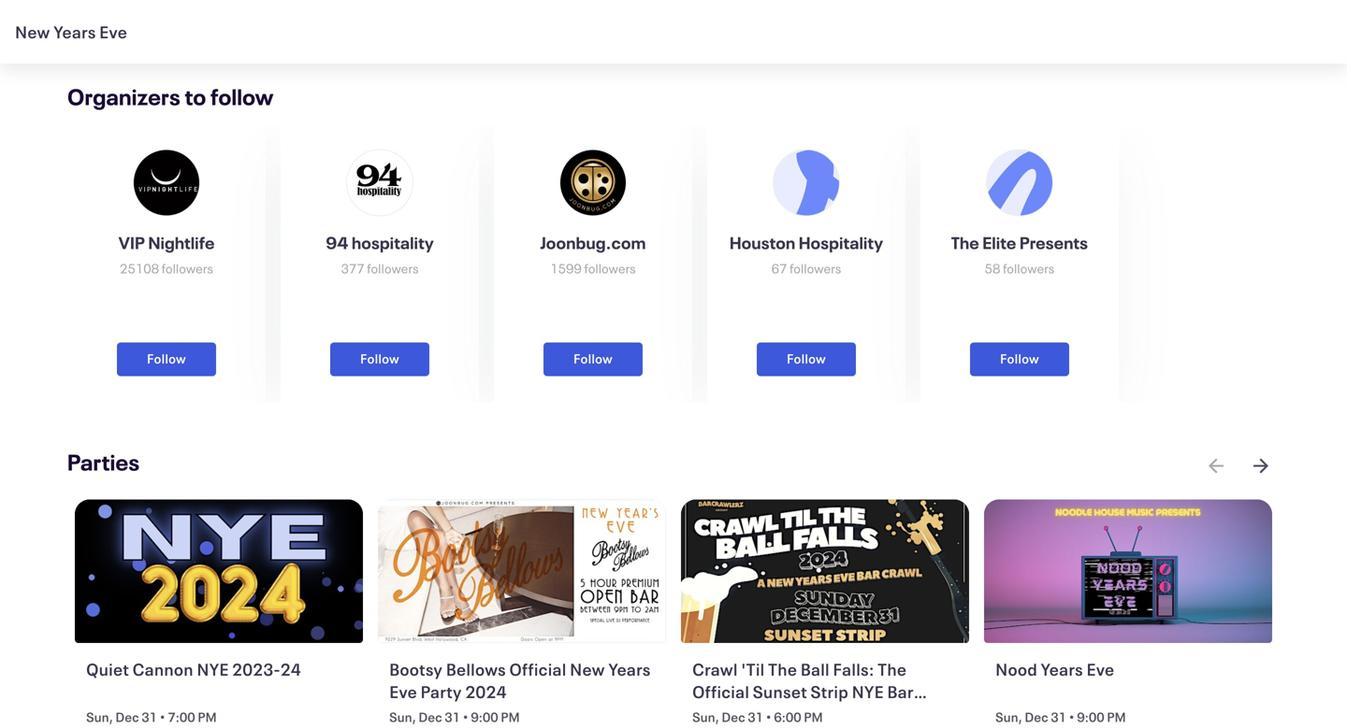 Task type: vqa. For each thing, say whether or not it's contained in the screenshot.
That
no



Task type: describe. For each thing, give the bounding box(es) containing it.
31 for crawl
[[748, 709, 763, 727]]

the elite presents 58 followers
[[951, 231, 1088, 277]]

cannon
[[133, 659, 193, 681]]

pm inside bootsy bellows official new years eve party 2024 sun, dec 31 •  9:00 pm
[[501, 709, 520, 727]]

• for quiet
[[160, 709, 165, 727]]

new years eve
[[15, 21, 127, 43]]

sun, for crawl 'til the ball falls: the official sunset strip nye bar crawl 2024
[[692, 709, 719, 727]]

organizers to follow
[[67, 82, 274, 111]]

0 vertical spatial new
[[15, 21, 50, 43]]

sun, for nood years eve
[[995, 709, 1022, 727]]

• for nood
[[1069, 709, 1075, 727]]

joonbug.com
[[540, 231, 646, 254]]

follow for presents
[[1000, 350, 1039, 367]]

follow
[[211, 82, 274, 111]]

• inside bootsy bellows official new years eve party 2024 sun, dec 31 •  9:00 pm
[[463, 709, 468, 727]]

2024 inside crawl 'til the ball falls: the official sunset strip nye bar crawl 2024
[[741, 704, 783, 726]]

followers inside joonbug.com 1599 followers
[[584, 260, 636, 277]]

follow button for presents
[[970, 343, 1069, 376]]

'til
[[741, 659, 765, 681]]

vip nightlife 25108 followers
[[118, 231, 215, 277]]

eve for nood years eve
[[1087, 659, 1115, 681]]

followers for 94 hospitality
[[367, 260, 419, 277]]

quiet
[[86, 659, 129, 681]]

2024 inside bootsy bellows official new years eve party 2024 sun, dec 31 •  9:00 pm
[[465, 681, 507, 704]]

hospitality
[[799, 231, 883, 254]]

nood
[[995, 659, 1038, 681]]

followers for vip nightlife
[[161, 260, 213, 277]]

joonbug.com 1599 followers
[[540, 231, 646, 277]]

eve inside bootsy bellows official new years eve party 2024 sun, dec 31 •  9:00 pm
[[389, 681, 417, 704]]

bootsy bellows official new years eve party 2024 link
[[389, 659, 659, 705]]

0 horizontal spatial the
[[768, 659, 797, 681]]

dec inside bootsy bellows official new years eve party 2024 sun, dec 31 •  9:00 pm
[[419, 709, 442, 727]]

vip
[[118, 231, 145, 254]]

pm for quiet
[[198, 709, 217, 727]]

pm for crawl
[[804, 709, 823, 727]]

follow button for 67
[[757, 343, 856, 376]]

377
[[341, 260, 365, 277]]

31 inside bootsy bellows official new years eve party 2024 sun, dec 31 •  9:00 pm
[[445, 709, 460, 727]]

25108
[[120, 260, 159, 277]]

official inside crawl 'til the ball falls: the official sunset strip nye bar crawl 2024
[[692, 681, 750, 704]]

31 for quiet
[[141, 709, 157, 727]]

2 crawl from the top
[[692, 704, 738, 726]]

presents
[[1020, 231, 1088, 254]]

eve for new years eve
[[99, 21, 127, 43]]

dec for crawl
[[722, 709, 745, 727]]

follow for 25108
[[147, 350, 186, 367]]

houston hospitality 67 followers
[[730, 231, 883, 277]]

nood years eve
[[995, 659, 1115, 681]]

strip
[[811, 681, 849, 704]]

bootsy bellows official new years eve party 2024 sun, dec 31 •  9:00 pm
[[389, 659, 651, 727]]

years inside bootsy bellows official new years eve party 2024 sun, dec 31 •  9:00 pm
[[608, 659, 651, 681]]

arrow left chunky_svg image
[[1205, 455, 1227, 477]]

quiet cannon nye 2023-24 link
[[86, 659, 356, 705]]

sun, dec 31 •  9:00 pm
[[995, 709, 1126, 727]]

houston
[[730, 231, 796, 254]]

sun, dec 31 •  6:00 pm
[[692, 709, 823, 727]]

years for nood
[[1041, 659, 1083, 681]]

1 crawl from the top
[[692, 659, 738, 681]]

sun, inside bootsy bellows official new years eve party 2024 sun, dec 31 •  9:00 pm
[[389, 709, 416, 727]]

quiet cannon nye 2023-24 primary image image
[[75, 500, 363, 644]]



Task type: locate. For each thing, give the bounding box(es) containing it.
4 follow button from the left
[[757, 343, 856, 376]]

1 follow from the left
[[147, 350, 186, 367]]

followers down joonbug.com
[[584, 260, 636, 277]]

5 follow button from the left
[[970, 343, 1069, 376]]

9:00
[[471, 709, 498, 727], [1077, 709, 1105, 727]]

1 follow button from the left
[[117, 343, 216, 376]]

hospitality
[[352, 231, 434, 254]]

0 horizontal spatial 2024
[[465, 681, 507, 704]]

• down 'bellows'
[[463, 709, 468, 727]]

the
[[951, 231, 979, 254], [768, 659, 797, 681], [878, 659, 907, 681]]

2023-
[[232, 659, 280, 681]]

4 followers from the left
[[790, 260, 841, 277]]

1 horizontal spatial nye
[[852, 681, 884, 704]]

pm for nood
[[1107, 709, 1126, 727]]

follow for followers
[[573, 350, 613, 367]]

94 hospitality 377 followers
[[326, 231, 434, 277]]

to
[[185, 82, 206, 111]]

the left elite
[[951, 231, 979, 254]]

2 horizontal spatial years
[[1041, 659, 1083, 681]]

nye
[[197, 659, 229, 681], [852, 681, 884, 704]]

sun, for quiet cannon nye 2023-24
[[86, 709, 113, 727]]

58
[[985, 260, 1000, 277]]

3 • from the left
[[766, 709, 772, 727]]

• for crawl
[[766, 709, 772, 727]]

3 dec from the left
[[722, 709, 745, 727]]

1599
[[550, 260, 582, 277]]

sun, dec 31 •  7:00 pm
[[86, 709, 217, 727]]

5 followers from the left
[[1003, 260, 1055, 277]]

0 horizontal spatial 9:00
[[471, 709, 498, 727]]

3 follow from the left
[[573, 350, 613, 367]]

dec down 'til
[[722, 709, 745, 727]]

sun, down nood
[[995, 709, 1022, 727]]

years for new
[[54, 21, 96, 43]]

0 horizontal spatial nye
[[197, 659, 229, 681]]

2 dec from the left
[[419, 709, 442, 727]]

dec for nood
[[1025, 709, 1048, 727]]

pm down nood years eve link
[[1107, 709, 1126, 727]]

1 • from the left
[[160, 709, 165, 727]]

crawl
[[692, 659, 738, 681], [692, 704, 738, 726]]

• left 6:00
[[766, 709, 772, 727]]

follow button
[[117, 343, 216, 376], [330, 343, 429, 376], [543, 343, 643, 376], [757, 343, 856, 376], [970, 343, 1069, 376]]

the right 'til
[[768, 659, 797, 681]]

follow button for followers
[[543, 343, 643, 376]]

2 follow from the left
[[360, 350, 400, 367]]

2 followers from the left
[[367, 260, 419, 277]]

crawl left sunset
[[692, 704, 738, 726]]

5 follow from the left
[[1000, 350, 1039, 367]]

4 follow from the left
[[787, 350, 826, 367]]

crawl 'til the ball falls: the official sunset strip nye bar crawl 2024
[[692, 659, 914, 726]]

2 horizontal spatial the
[[951, 231, 979, 254]]

official right 'bellows'
[[509, 659, 567, 681]]

0 vertical spatial crawl
[[692, 659, 738, 681]]

0 horizontal spatial years
[[54, 21, 96, 43]]

sun, down quiet
[[86, 709, 113, 727]]

6:00
[[774, 709, 801, 727]]

2024
[[465, 681, 507, 704], [741, 704, 783, 726]]

2 • from the left
[[463, 709, 468, 727]]

pm down bootsy bellows official new years eve party 2024 link
[[501, 709, 520, 727]]

2 horizontal spatial eve
[[1087, 659, 1115, 681]]

followers
[[161, 260, 213, 277], [367, 260, 419, 277], [584, 260, 636, 277], [790, 260, 841, 277], [1003, 260, 1055, 277]]

1 horizontal spatial new
[[570, 659, 605, 681]]

eve left party
[[389, 681, 417, 704]]

party
[[421, 681, 462, 704]]

2 follow button from the left
[[330, 343, 429, 376]]

1 dec from the left
[[115, 709, 139, 727]]

3 follow button from the left
[[543, 343, 643, 376]]

2024 right party
[[465, 681, 507, 704]]

sun, left 6:00
[[692, 709, 719, 727]]

followers down nightlife
[[161, 260, 213, 277]]

official up sun, dec 31 •  6:00 pm
[[692, 681, 750, 704]]

1 vertical spatial crawl
[[692, 704, 738, 726]]

crawl 'til the ball falls: the official sunset strip nye bar crawl 2024 primary image image
[[681, 500, 969, 644]]

sunset
[[753, 681, 807, 704]]

the inside "the elite presents 58 followers"
[[951, 231, 979, 254]]

•
[[160, 709, 165, 727], [463, 709, 468, 727], [766, 709, 772, 727], [1069, 709, 1075, 727]]

followers inside "the elite presents 58 followers"
[[1003, 260, 1055, 277]]

organizers
[[67, 82, 180, 111]]

nood years eve primary image image
[[984, 500, 1272, 644]]

1 horizontal spatial 2024
[[741, 704, 783, 726]]

nye left 2023-
[[197, 659, 229, 681]]

4 dec from the left
[[1025, 709, 1048, 727]]

eve up sun, dec 31 •  9:00 pm
[[1087, 659, 1115, 681]]

bootsy bellows official new years eve party 2024 primary image image
[[378, 500, 666, 644]]

the right falls:
[[878, 659, 907, 681]]

0 horizontal spatial new
[[15, 21, 50, 43]]

followers inside the vip nightlife 25108 followers
[[161, 260, 213, 277]]

31 down the nood years eve
[[1051, 709, 1067, 727]]

pm right 7:00
[[198, 709, 217, 727]]

followers inside 94 hospitality 377 followers
[[367, 260, 419, 277]]

4 sun, from the left
[[995, 709, 1022, 727]]

2 9:00 from the left
[[1077, 709, 1105, 727]]

1 sun, from the left
[[86, 709, 113, 727]]

eve up organizers
[[99, 21, 127, 43]]

pm right 6:00
[[804, 709, 823, 727]]

official
[[509, 659, 567, 681], [692, 681, 750, 704]]

3 31 from the left
[[748, 709, 763, 727]]

dec down quiet
[[115, 709, 139, 727]]

bootsy
[[389, 659, 443, 681]]

31
[[141, 709, 157, 727], [445, 709, 460, 727], [748, 709, 763, 727], [1051, 709, 1067, 727]]

7:00
[[168, 709, 195, 727]]

1 horizontal spatial eve
[[389, 681, 417, 704]]

24
[[280, 659, 301, 681]]

follow for 67
[[787, 350, 826, 367]]

1 followers from the left
[[161, 260, 213, 277]]

follow
[[147, 350, 186, 367], [360, 350, 400, 367], [573, 350, 613, 367], [787, 350, 826, 367], [1000, 350, 1039, 367]]

quiet cannon nye 2023-24
[[86, 659, 301, 681]]

followers right 67
[[790, 260, 841, 277]]

pm
[[198, 709, 217, 727], [501, 709, 520, 727], [804, 709, 823, 727], [1107, 709, 1126, 727]]

1 horizontal spatial 9:00
[[1077, 709, 1105, 727]]

4 • from the left
[[1069, 709, 1075, 727]]

dec down the nood years eve
[[1025, 709, 1048, 727]]

9:00 down 'bellows'
[[471, 709, 498, 727]]

3 followers from the left
[[584, 260, 636, 277]]

4 31 from the left
[[1051, 709, 1067, 727]]

follow button for 25108
[[117, 343, 216, 376]]

new inside bootsy bellows official new years eve party 2024 sun, dec 31 •  9:00 pm
[[570, 659, 605, 681]]

nye inside the quiet cannon nye 2023-24 link
[[197, 659, 229, 681]]

2 pm from the left
[[501, 709, 520, 727]]

• left 7:00
[[160, 709, 165, 727]]

dec down party
[[419, 709, 442, 727]]

31 down party
[[445, 709, 460, 727]]

1 pm from the left
[[198, 709, 217, 727]]

falls:
[[833, 659, 874, 681]]

followers for houston hospitality
[[790, 260, 841, 277]]

bellows
[[446, 659, 506, 681]]

9:00 inside bootsy bellows official new years eve party 2024 sun, dec 31 •  9:00 pm
[[471, 709, 498, 727]]

0 horizontal spatial eve
[[99, 21, 127, 43]]

31 left 7:00
[[141, 709, 157, 727]]

0 horizontal spatial official
[[509, 659, 567, 681]]

ball
[[801, 659, 830, 681]]

94
[[326, 231, 348, 254]]

4 pm from the left
[[1107, 709, 1126, 727]]

sun,
[[86, 709, 113, 727], [389, 709, 416, 727], [692, 709, 719, 727], [995, 709, 1022, 727]]

new
[[15, 21, 50, 43], [570, 659, 605, 681]]

official inside bootsy bellows official new years eve party 2024 sun, dec 31 •  9:00 pm
[[509, 659, 567, 681]]

follow button for 377
[[330, 343, 429, 376]]

nye left bar
[[852, 681, 884, 704]]

31 left 6:00
[[748, 709, 763, 727]]

sun, down bootsy
[[389, 709, 416, 727]]

bar
[[887, 681, 914, 704]]

crawl 'til the ball falls: the official sunset strip nye bar crawl 2024 link
[[692, 659, 962, 726]]

nood years eve link
[[995, 659, 1265, 705]]

• down the nood years eve
[[1069, 709, 1075, 727]]

3 pm from the left
[[804, 709, 823, 727]]

crawl left 'til
[[692, 659, 738, 681]]

follow for 377
[[360, 350, 400, 367]]

followers down hospitality
[[367, 260, 419, 277]]

nye inside crawl 'til the ball falls: the official sunset strip nye bar crawl 2024
[[852, 681, 884, 704]]

nightlife
[[148, 231, 215, 254]]

1 9:00 from the left
[[471, 709, 498, 727]]

1 horizontal spatial the
[[878, 659, 907, 681]]

67
[[771, 260, 787, 277]]

31 for nood
[[1051, 709, 1067, 727]]

1 31 from the left
[[141, 709, 157, 727]]

dec for quiet
[[115, 709, 139, 727]]

1 horizontal spatial official
[[692, 681, 750, 704]]

eve
[[99, 21, 127, 43], [1087, 659, 1115, 681], [389, 681, 417, 704]]

2 sun, from the left
[[389, 709, 416, 727]]

followers right the 58
[[1003, 260, 1055, 277]]

parties
[[67, 447, 140, 477]]

1 horizontal spatial years
[[608, 659, 651, 681]]

arrow right chunky_svg image
[[1250, 455, 1272, 477]]

years
[[54, 21, 96, 43], [608, 659, 651, 681], [1041, 659, 1083, 681]]

1 vertical spatial new
[[570, 659, 605, 681]]

dec
[[115, 709, 139, 727], [419, 709, 442, 727], [722, 709, 745, 727], [1025, 709, 1048, 727]]

9:00 down nood years eve link
[[1077, 709, 1105, 727]]

2 31 from the left
[[445, 709, 460, 727]]

2024 down 'til
[[741, 704, 783, 726]]

3 sun, from the left
[[692, 709, 719, 727]]

elite
[[983, 231, 1016, 254]]

followers inside houston hospitality 67 followers
[[790, 260, 841, 277]]



